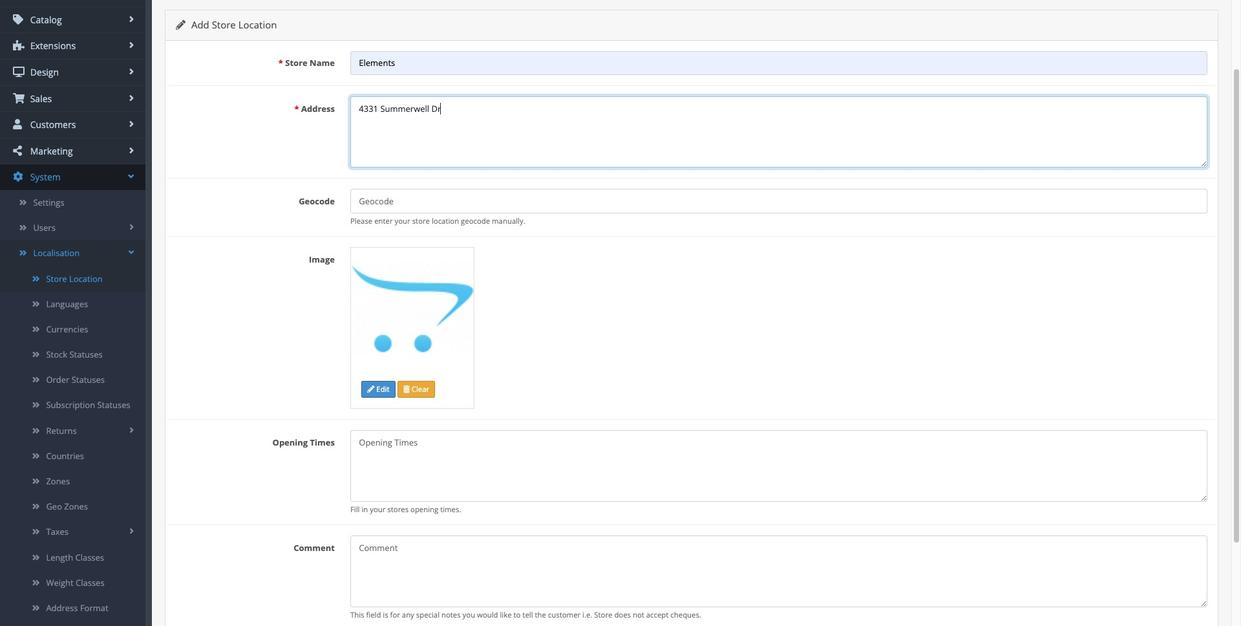 Task type: locate. For each thing, give the bounding box(es) containing it.
times.
[[441, 504, 461, 514]]

1 vertical spatial zones
[[64, 501, 88, 512]]

store location link
[[0, 266, 146, 292]]

classes
[[75, 551, 104, 563], [76, 577, 105, 588]]

name
[[310, 57, 335, 69]]

location down localisation link
[[69, 273, 103, 284]]

0 vertical spatial location
[[238, 18, 277, 31]]

weight classes
[[46, 577, 105, 588]]

would
[[477, 610, 498, 619]]

this
[[351, 610, 365, 619]]

geocode
[[461, 216, 490, 225]]

cheques.
[[671, 610, 702, 619]]

address down weight
[[46, 602, 78, 614]]

stores
[[388, 504, 409, 514]]

0 horizontal spatial your
[[370, 504, 386, 514]]

extensions link
[[0, 33, 146, 59]]

1 vertical spatial statuses
[[72, 374, 105, 386]]

zones up "geo"
[[46, 475, 70, 487]]

0 horizontal spatial address
[[46, 602, 78, 614]]

subscription statuses link
[[0, 393, 146, 418]]

stock statuses link
[[0, 342, 146, 368]]

shopping cart image
[[13, 93, 25, 103]]

format
[[80, 602, 108, 614]]

design
[[28, 66, 59, 78]]

pencil alt image
[[367, 386, 375, 393]]

store
[[412, 216, 430, 225]]

length
[[46, 551, 73, 563]]

classes up weight classes
[[75, 551, 104, 563]]

marketing
[[28, 145, 73, 157]]

store
[[212, 18, 236, 31], [285, 57, 308, 69], [46, 273, 67, 284], [595, 610, 613, 619]]

sales
[[28, 92, 52, 105]]

weight
[[46, 577, 73, 588]]

geo zones link
[[0, 494, 146, 520]]

trash alt image
[[404, 386, 410, 393]]

your left store
[[395, 216, 411, 225]]

special
[[416, 610, 440, 619]]

1 horizontal spatial address
[[301, 103, 335, 114]]

you
[[463, 610, 476, 619]]

customers link
[[0, 112, 146, 138]]

clear button
[[398, 381, 435, 398]]

0 vertical spatial classes
[[75, 551, 104, 563]]

1 vertical spatial address
[[46, 602, 78, 614]]

classes inside 'link'
[[75, 551, 104, 563]]

catalog
[[28, 13, 62, 26]]

address down name
[[301, 103, 335, 114]]

system
[[28, 171, 61, 183]]

not
[[633, 610, 645, 619]]

address format link
[[0, 596, 146, 621]]

statuses for subscription statuses
[[97, 399, 131, 411]]

0 vertical spatial zones
[[46, 475, 70, 487]]

catalog link
[[0, 7, 146, 33]]

0 horizontal spatial location
[[69, 273, 103, 284]]

1 vertical spatial classes
[[76, 577, 105, 588]]

address for address
[[301, 103, 335, 114]]

like
[[500, 610, 512, 619]]

does
[[615, 610, 631, 619]]

for
[[390, 610, 400, 619]]

your right in
[[370, 504, 386, 514]]

statuses up order statuses
[[69, 349, 103, 360]]

store right add on the left top of page
[[212, 18, 236, 31]]

1 horizontal spatial location
[[238, 18, 277, 31]]

add
[[191, 18, 209, 31]]

the
[[535, 610, 547, 619]]

address for address format
[[46, 602, 78, 614]]

0 vertical spatial address
[[301, 103, 335, 114]]

extensions
[[28, 40, 76, 52]]

2 vertical spatial statuses
[[97, 399, 131, 411]]

zones right "geo"
[[64, 501, 88, 512]]

cog image
[[13, 172, 25, 182]]

customer
[[548, 610, 581, 619]]

users
[[33, 222, 56, 234]]

location
[[238, 18, 277, 31], [69, 273, 103, 284]]

please enter your store location geocode manually.
[[351, 216, 526, 225]]

share alt image
[[13, 145, 25, 156]]

your
[[395, 216, 411, 225], [370, 504, 386, 514]]

statuses for stock statuses
[[69, 349, 103, 360]]

manually.
[[492, 216, 526, 225]]

0 vertical spatial your
[[395, 216, 411, 225]]

fill
[[351, 504, 360, 514]]

order
[[46, 374, 69, 386]]

address format
[[46, 602, 108, 614]]

store name
[[285, 57, 335, 69]]

1 vertical spatial your
[[370, 504, 386, 514]]

0 vertical spatial statuses
[[69, 349, 103, 360]]

1 horizontal spatial your
[[395, 216, 411, 225]]

statuses up subscription statuses
[[72, 374, 105, 386]]

zones
[[46, 475, 70, 487], [64, 501, 88, 512]]

classes up format
[[76, 577, 105, 588]]

Geocode text field
[[351, 189, 1208, 213]]

statuses right subscription
[[97, 399, 131, 411]]

location right add on the left top of page
[[238, 18, 277, 31]]

any
[[402, 610, 415, 619]]

customers
[[28, 118, 76, 131]]

accept
[[647, 610, 669, 619]]

settings
[[33, 197, 64, 208]]

statuses
[[69, 349, 103, 360], [72, 374, 105, 386], [97, 399, 131, 411]]



Task type: vqa. For each thing, say whether or not it's contained in the screenshot.
special
yes



Task type: describe. For each thing, give the bounding box(es) containing it.
length classes
[[46, 551, 104, 563]]

store right i.e.
[[595, 610, 613, 619]]

Store Name text field
[[351, 51, 1208, 75]]

languages link
[[0, 292, 146, 317]]

subscription
[[46, 399, 95, 411]]

store down localisation
[[46, 273, 67, 284]]

returns
[[46, 425, 77, 436]]

geo
[[46, 501, 62, 512]]

is
[[383, 610, 389, 619]]

users link
[[0, 215, 146, 241]]

opening
[[411, 504, 439, 514]]

to
[[514, 610, 521, 619]]

desktop image
[[13, 67, 25, 77]]

system link
[[0, 165, 146, 190]]

countries link
[[0, 444, 146, 469]]

classes for length classes
[[75, 551, 104, 563]]

in
[[362, 504, 368, 514]]

location
[[432, 216, 459, 225]]

sales link
[[0, 86, 146, 111]]

Opening Times text field
[[351, 430, 1208, 502]]

add store location
[[189, 18, 277, 31]]

length classes link
[[0, 545, 146, 570]]

currencies link
[[0, 317, 146, 342]]

Address text field
[[351, 96, 1208, 168]]

currencies
[[46, 323, 88, 335]]

settings link
[[0, 190, 146, 215]]

order statuses link
[[0, 368, 146, 393]]

weight classes link
[[0, 570, 146, 596]]

times
[[310, 437, 335, 448]]

tag image
[[13, 14, 25, 24]]

geocode
[[299, 195, 335, 207]]

image
[[309, 254, 335, 265]]

this field is for any special notes you would like to tell the customer i.e. store does not accept cheques.
[[351, 610, 702, 619]]

countries
[[46, 450, 84, 462]]

your for geocode
[[395, 216, 411, 225]]

zones link
[[0, 469, 146, 494]]

statuses for order statuses
[[72, 374, 105, 386]]

opening
[[273, 437, 308, 448]]

stock
[[46, 349, 67, 360]]

taxes link
[[0, 520, 146, 545]]

please
[[351, 216, 373, 225]]

user image
[[13, 119, 25, 129]]

opening times
[[273, 437, 335, 448]]

stock statuses
[[46, 349, 103, 360]]

comment
[[294, 542, 335, 554]]

field
[[366, 610, 381, 619]]

tell
[[523, 610, 533, 619]]

puzzle piece image
[[13, 40, 25, 51]]

geo zones
[[46, 501, 88, 512]]

classes for weight classes
[[76, 577, 105, 588]]

returns link
[[0, 418, 146, 444]]

enter
[[375, 216, 393, 225]]

1 vertical spatial location
[[69, 273, 103, 284]]

localisation
[[33, 247, 80, 259]]

clear
[[410, 385, 430, 394]]

order statuses
[[46, 374, 105, 386]]

localisation link
[[0, 241, 146, 266]]

pencil alt image
[[176, 20, 186, 30]]

edit button
[[362, 381, 396, 398]]

store location
[[46, 273, 103, 284]]

design link
[[0, 59, 146, 85]]

subscription statuses
[[46, 399, 131, 411]]

your for opening times
[[370, 504, 386, 514]]

marketing link
[[0, 138, 146, 164]]

i.e.
[[583, 610, 593, 619]]

edit
[[375, 385, 390, 394]]

languages
[[46, 298, 88, 310]]

Comment text field
[[351, 536, 1208, 607]]

notes
[[442, 610, 461, 619]]

store left name
[[285, 57, 308, 69]]

fill in your stores opening times.
[[351, 504, 461, 514]]

taxes
[[46, 526, 69, 538]]



